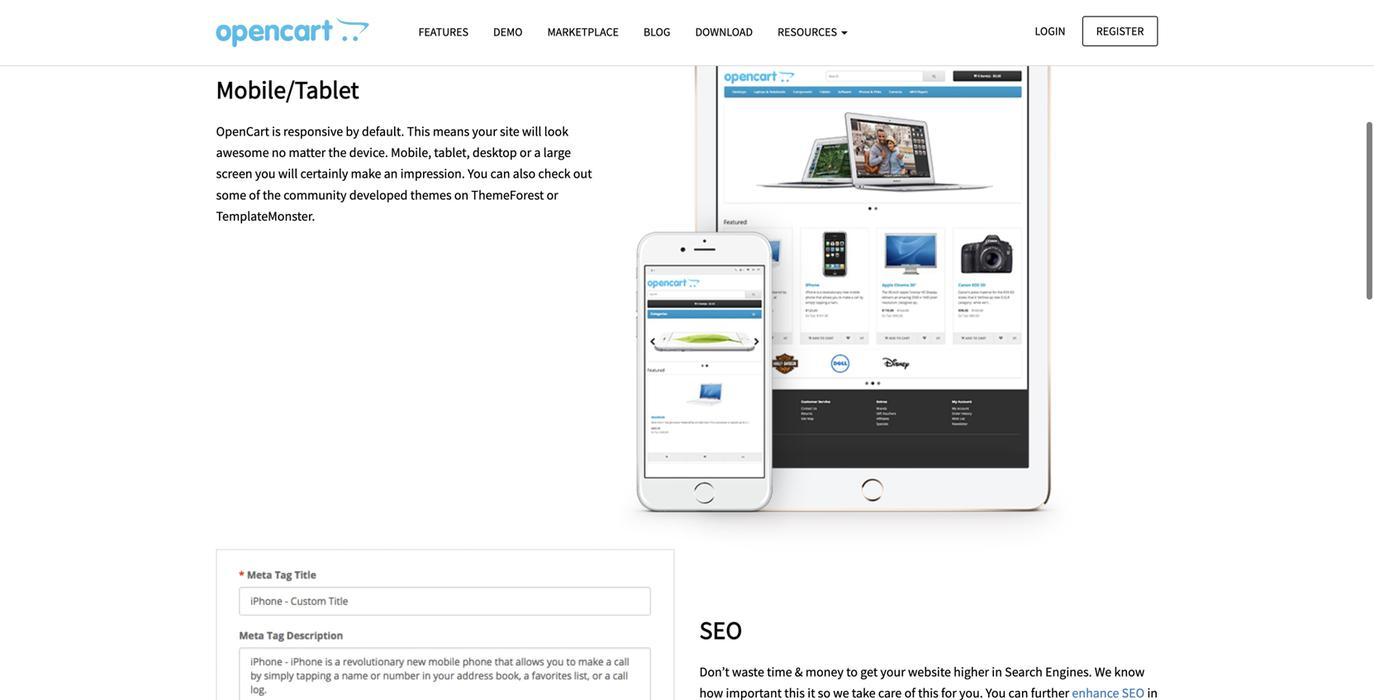 Task type: describe. For each thing, give the bounding box(es) containing it.
download
[[695, 24, 753, 39]]

login
[[1035, 24, 1066, 38]]

don't waste time & money to get your website higher in search engines. we know how important this it so we take care of this for you. you can further
[[700, 650, 1145, 687]]

1 horizontal spatial seo
[[1122, 671, 1145, 687]]

by
[[346, 109, 359, 126]]

know
[[1115, 650, 1145, 666]]

you
[[255, 151, 276, 168]]

for
[[941, 671, 957, 687]]

important
[[726, 671, 782, 687]]

developed
[[349, 173, 408, 189]]

themes
[[410, 173, 452, 189]]

0 horizontal spatial or
[[520, 130, 532, 147]]

check
[[538, 151, 571, 168]]

opencart - features image
[[216, 17, 369, 47]]

further
[[1031, 671, 1070, 687]]

desktop
[[473, 130, 517, 147]]

opencart
[[216, 109, 269, 126]]

tablet,
[[434, 130, 470, 147]]

can inside opencart is responsive by default. this means your site will look awesome no matter the device. mobile, tablet, desktop or a large screen you will certainly make an impression. you can also check out some of the community developed themes on themeforest or templatemonster.
[[491, 151, 510, 168]]

your for seo
[[881, 650, 906, 666]]

can inside don't waste time & money to get your website higher in search engines. we know how important this it so we take care of this for you. you can further
[[1009, 671, 1029, 687]]

mobile,
[[391, 130, 432, 147]]

0 vertical spatial seo
[[700, 600, 742, 631]]

awesome
[[216, 130, 269, 147]]

we
[[833, 671, 849, 687]]

resources link
[[765, 17, 860, 46]]

on
[[454, 173, 469, 189]]

means
[[433, 109, 470, 126]]

some
[[216, 173, 246, 189]]

enhance seo
[[1072, 671, 1145, 687]]

blog
[[644, 24, 671, 39]]

marketplace link
[[535, 17, 631, 46]]

engines.
[[1046, 650, 1092, 666]]

impression.
[[401, 151, 465, 168]]

screen
[[216, 151, 253, 168]]

large
[[543, 130, 571, 147]]

no
[[272, 130, 286, 147]]

in
[[992, 650, 1003, 666]]

search
[[1005, 650, 1043, 666]]

1 vertical spatial the
[[263, 173, 281, 189]]

look
[[544, 109, 569, 126]]

default.
[[362, 109, 404, 126]]

1 vertical spatial or
[[547, 173, 558, 189]]

care
[[878, 671, 902, 687]]

features
[[419, 24, 469, 39]]

matter
[[289, 130, 326, 147]]

get
[[861, 650, 878, 666]]

so
[[818, 671, 831, 687]]

1 this from the left
[[785, 671, 805, 687]]

&
[[795, 650, 803, 666]]

higher
[[954, 650, 989, 666]]

of inside opencart is responsive by default. this means your site will look awesome no matter the device. mobile, tablet, desktop or a large screen you will certainly make an impression. you can also check out some of the community developed themes on themeforest or templatemonster.
[[249, 173, 260, 189]]

features link
[[406, 17, 481, 46]]

marketplace
[[548, 24, 619, 39]]

demo link
[[481, 17, 535, 46]]

device.
[[349, 130, 388, 147]]

0 vertical spatial the
[[328, 130, 347, 147]]



Task type: locate. For each thing, give the bounding box(es) containing it.
2 this from the left
[[918, 671, 939, 687]]

can down search
[[1009, 671, 1029, 687]]

1 vertical spatial of
[[905, 671, 916, 687]]

can
[[491, 151, 510, 168], [1009, 671, 1029, 687]]

you up on
[[468, 151, 488, 168]]

1 vertical spatial can
[[1009, 671, 1029, 687]]

will right you
[[278, 151, 298, 168]]

seo
[[700, 600, 742, 631], [1122, 671, 1145, 687]]

or down check on the top left
[[547, 173, 558, 189]]

of inside don't waste time & money to get your website higher in search engines. we know how important this it so we take care of this for you. you can further
[[905, 671, 916, 687]]

enhance
[[1072, 671, 1119, 687]]

demo
[[493, 24, 523, 39]]

1 horizontal spatial can
[[1009, 671, 1029, 687]]

1 horizontal spatial your
[[881, 650, 906, 666]]

download link
[[683, 17, 765, 46]]

you inside opencart is responsive by default. this means your site will look awesome no matter the device. mobile, tablet, desktop or a large screen you will certainly make an impression. you can also check out some of the community developed themes on themeforest or templatemonster.
[[468, 151, 488, 168]]

waste
[[732, 650, 764, 666]]

0 vertical spatial can
[[491, 151, 510, 168]]

register link
[[1083, 16, 1158, 46]]

1 vertical spatial seo
[[1122, 671, 1145, 687]]

your for mobile/tablet
[[472, 109, 497, 126]]

time
[[767, 650, 792, 666]]

you down the in at the bottom of the page
[[986, 671, 1006, 687]]

money
[[806, 650, 844, 666]]

take
[[852, 671, 876, 687]]

1 horizontal spatial the
[[328, 130, 347, 147]]

your up the care
[[881, 650, 906, 666]]

0 vertical spatial or
[[520, 130, 532, 147]]

0 horizontal spatial the
[[263, 173, 281, 189]]

this left for
[[918, 671, 939, 687]]

blog link
[[631, 17, 683, 46]]

a
[[534, 130, 541, 147]]

themeforest
[[471, 173, 544, 189]]

it
[[808, 671, 815, 687]]

or left a
[[520, 130, 532, 147]]

1 horizontal spatial this
[[918, 671, 939, 687]]

will up a
[[522, 109, 542, 126]]

your inside don't waste time & money to get your website higher in search engines. we know how important this it so we take care of this for you. you can further
[[881, 650, 906, 666]]

of
[[249, 173, 260, 189], [905, 671, 916, 687]]

your
[[472, 109, 497, 126], [881, 650, 906, 666]]

website
[[908, 650, 951, 666]]

1 horizontal spatial you
[[986, 671, 1006, 687]]

register
[[1097, 24, 1144, 38]]

to
[[846, 650, 858, 666]]

of right the care
[[905, 671, 916, 687]]

you.
[[960, 671, 983, 687]]

this left it
[[785, 671, 805, 687]]

seo up 'don't'
[[700, 600, 742, 631]]

the up certainly
[[328, 130, 347, 147]]

certainly
[[300, 151, 348, 168]]

out
[[573, 151, 592, 168]]

seo image
[[216, 535, 675, 700]]

site
[[500, 109, 520, 126]]

or
[[520, 130, 532, 147], [547, 173, 558, 189]]

1 vertical spatial will
[[278, 151, 298, 168]]

login link
[[1021, 16, 1080, 46]]

mobile/tablet
[[216, 60, 359, 91]]

also
[[513, 151, 536, 168]]

your inside opencart is responsive by default. this means your site will look awesome no matter the device. mobile, tablet, desktop or a large screen you will certainly make an impression. you can also check out some of the community developed themes on themeforest or templatemonster.
[[472, 109, 497, 126]]

resources
[[778, 24, 840, 39]]

how
[[700, 671, 723, 687]]

make
[[351, 151, 381, 168]]

0 horizontal spatial your
[[472, 109, 497, 126]]

your up desktop at the left
[[472, 109, 497, 126]]

0 vertical spatial your
[[472, 109, 497, 126]]

responsive
[[283, 109, 343, 126]]

the
[[328, 130, 347, 147], [263, 173, 281, 189]]

will
[[522, 109, 542, 126], [278, 151, 298, 168]]

community
[[284, 173, 347, 189]]

an
[[384, 151, 398, 168]]

1 horizontal spatial will
[[522, 109, 542, 126]]

don't
[[700, 650, 730, 666]]

opencart is responsive by default. this means your site will look awesome no matter the device. mobile, tablet, desktop or a large screen you will certainly make an impression. you can also check out some of the community developed themes on themeforest or templatemonster.
[[216, 109, 592, 210]]

0 horizontal spatial will
[[278, 151, 298, 168]]

1 horizontal spatial or
[[547, 173, 558, 189]]

can down desktop at the left
[[491, 151, 510, 168]]

1 vertical spatial you
[[986, 671, 1006, 687]]

0 horizontal spatial seo
[[700, 600, 742, 631]]

templatemonster.
[[216, 194, 315, 210]]

the up templatemonster.
[[263, 173, 281, 189]]

1 horizontal spatial of
[[905, 671, 916, 687]]

is
[[272, 109, 281, 126]]

0 vertical spatial will
[[522, 109, 542, 126]]

seo down know
[[1122, 671, 1145, 687]]

this
[[407, 109, 430, 126]]

0 horizontal spatial can
[[491, 151, 510, 168]]

you inside don't waste time & money to get your website higher in search engines. we know how important this it so we take care of this for you. you can further
[[986, 671, 1006, 687]]

you
[[468, 151, 488, 168], [986, 671, 1006, 687]]

1 vertical spatial your
[[881, 650, 906, 666]]

0 horizontal spatial you
[[468, 151, 488, 168]]

0 vertical spatial of
[[249, 173, 260, 189]]

mobile / tablet image
[[619, 0, 1072, 535]]

this
[[785, 671, 805, 687], [918, 671, 939, 687]]

0 vertical spatial you
[[468, 151, 488, 168]]

0 horizontal spatial this
[[785, 671, 805, 687]]

we
[[1095, 650, 1112, 666]]

enhance seo link
[[1072, 671, 1145, 687]]

of right some
[[249, 173, 260, 189]]

0 horizontal spatial of
[[249, 173, 260, 189]]



Task type: vqa. For each thing, say whether or not it's contained in the screenshot.
your
yes



